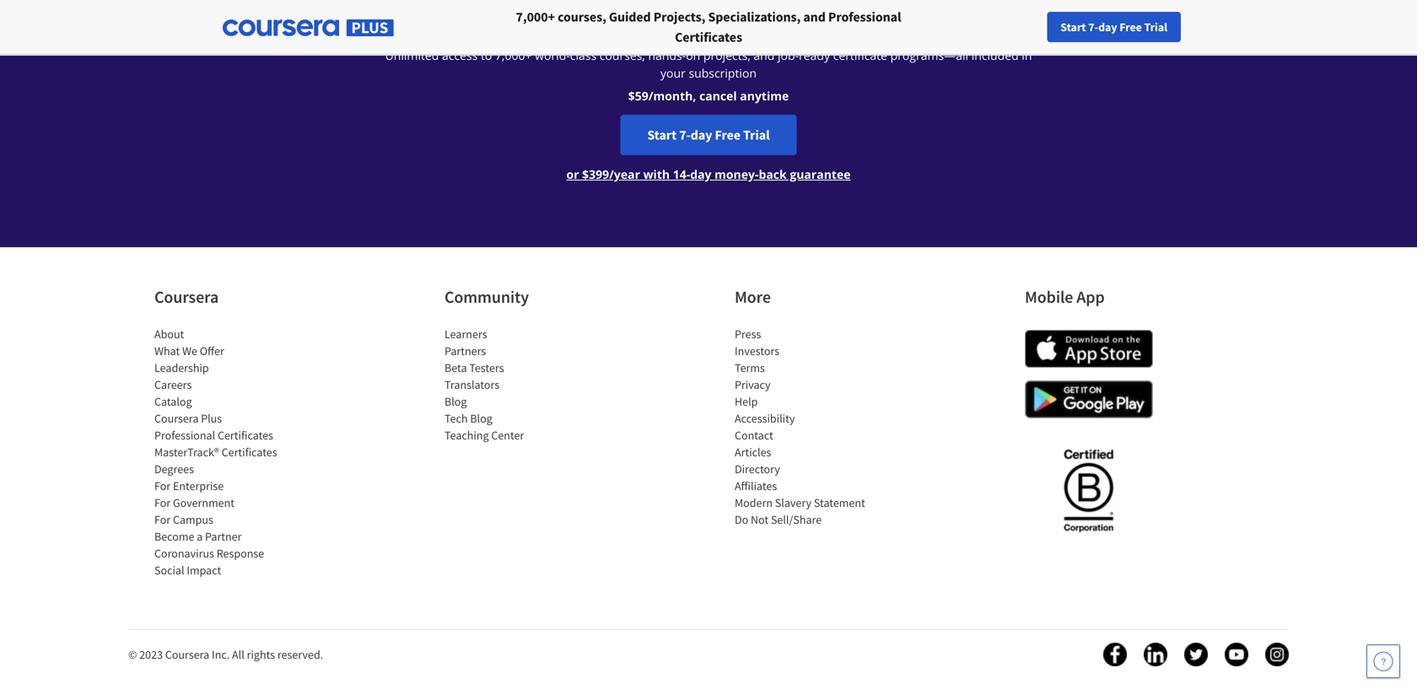 Task type: vqa. For each thing, say whether or not it's contained in the screenshot.
the bottom front-
no



Task type: describe. For each thing, give the bounding box(es) containing it.
download on the app store image
[[1025, 330, 1153, 368]]

articles
[[735, 445, 772, 460]]

not
[[751, 512, 769, 527]]

help
[[735, 394, 758, 409]]

tech blog link
[[445, 411, 493, 426]]

catalog link
[[154, 394, 192, 409]]

job-
[[778, 47, 799, 63]]

press link
[[735, 327, 761, 342]]

help link
[[735, 394, 758, 409]]

help center image
[[1374, 651, 1394, 672]]

coursera linkedin image
[[1144, 643, 1168, 667]]

start for the right the start 7-day free trial 'button'
[[1061, 19, 1086, 35]]

partner
[[205, 529, 242, 544]]

impact
[[187, 563, 221, 578]]

$59 /month, cancel anytime
[[628, 88, 789, 104]]

about link
[[154, 327, 184, 342]]

0 vertical spatial coursera
[[154, 286, 219, 308]]

with
[[643, 166, 670, 182]]

©
[[128, 647, 137, 662]]

7- for bottom the start 7-day free trial 'button'
[[679, 127, 691, 143]]

translators link
[[445, 377, 500, 392]]

what
[[154, 343, 180, 359]]

career
[[1131, 19, 1164, 35]]

affiliates
[[735, 478, 777, 494]]

find your new career
[[1058, 19, 1164, 35]]

affiliates link
[[735, 478, 777, 494]]

coursera plus image for courses,
[[223, 20, 394, 36]]

money-
[[715, 166, 759, 182]]

find your new career link
[[1049, 17, 1172, 38]]

for campus link
[[154, 512, 213, 527]]

accessibility
[[735, 411, 795, 426]]

about what we offer leadership careers catalog coursera plus professional certificates mastertrack® certificates degrees for enterprise for government for campus become a partner coronavirus response social impact
[[154, 327, 277, 578]]

for enterprise link
[[154, 478, 224, 494]]

inc.
[[212, 647, 230, 662]]

find
[[1058, 19, 1080, 35]]

guided
[[609, 8, 651, 25]]

0 horizontal spatial blog
[[445, 394, 467, 409]]

coursera youtube image
[[1225, 643, 1249, 667]]

leadership
[[154, 360, 209, 375]]

social impact link
[[154, 563, 221, 578]]

start 7-day free trial for the right the start 7-day free trial 'button'
[[1061, 19, 1168, 35]]

programs—all
[[891, 47, 969, 63]]

what we offer link
[[154, 343, 224, 359]]

partners
[[445, 343, 486, 359]]

on
[[686, 47, 701, 63]]

careers link
[[154, 377, 192, 392]]

list for more
[[735, 326, 878, 528]]

1 vertical spatial certificates
[[218, 428, 273, 443]]

accessibility link
[[735, 411, 795, 426]]

we
[[182, 343, 197, 359]]

become a partner link
[[154, 529, 242, 544]]

1 vertical spatial blog
[[470, 411, 493, 426]]

cancel
[[700, 88, 737, 104]]

more
[[735, 286, 771, 308]]

privacy link
[[735, 377, 771, 392]]

all
[[232, 647, 245, 662]]

guarantee
[[790, 166, 851, 182]]

response
[[217, 546, 264, 561]]

in
[[1022, 47, 1032, 63]]

list for coursera
[[154, 326, 298, 579]]

$399
[[582, 166, 609, 182]]

1 horizontal spatial start 7-day free trial button
[[1047, 12, 1181, 42]]

investors
[[735, 343, 780, 359]]

careers
[[154, 377, 192, 392]]

community
[[445, 286, 529, 308]]

trial for the right the start 7-day free trial 'button'
[[1145, 19, 1168, 35]]

testers
[[469, 360, 504, 375]]

terms link
[[735, 360, 765, 375]]

directory link
[[735, 462, 780, 477]]

for government link
[[154, 495, 235, 510]]

contact
[[735, 428, 773, 443]]

press
[[735, 327, 761, 342]]

2 for from the top
[[154, 495, 171, 510]]

day for bottom the start 7-day free trial 'button'
[[691, 127, 712, 143]]

app
[[1077, 286, 1105, 308]]

1 for from the top
[[154, 478, 171, 494]]

tech
[[445, 411, 468, 426]]

and inside the '7,000+ courses, guided projects, specializations, and professional certificates'
[[804, 8, 826, 25]]

directory
[[735, 462, 780, 477]]

rights
[[247, 647, 275, 662]]

reserved.
[[277, 647, 323, 662]]

get it on google play image
[[1025, 381, 1153, 419]]

hands-
[[648, 47, 686, 63]]

coursera plus image for access
[[589, 6, 828, 30]]



Task type: locate. For each thing, give the bounding box(es) containing it.
certificates inside the '7,000+ courses, guided projects, specializations, and professional certificates'
[[675, 29, 742, 46]]

2 horizontal spatial list
[[735, 326, 878, 528]]

teaching
[[445, 428, 489, 443]]

learners link
[[445, 327, 487, 342]]

1 horizontal spatial start
[[1061, 19, 1086, 35]]

0 vertical spatial start
[[1061, 19, 1086, 35]]

modern slavery statement link
[[735, 495, 865, 510]]

catalog
[[154, 394, 192, 409]]

0 vertical spatial 7-
[[1089, 19, 1099, 35]]

unlimited access to 7,000+ world-class courses, hands-on projects, and job-ready certificate programs—all included in your subscription
[[385, 47, 1032, 81]]

0 horizontal spatial your
[[661, 65, 686, 81]]

sell/share
[[771, 512, 822, 527]]

blog link
[[445, 394, 467, 409]]

privacy
[[735, 377, 771, 392]]

certificates down "professional certificates" link on the bottom left of the page
[[222, 445, 277, 460]]

government
[[173, 495, 235, 510]]

day up the or $399 /year with 14-day money-back guarantee
[[691, 127, 712, 143]]

0 vertical spatial trial
[[1145, 19, 1168, 35]]

mastertrack® certificates link
[[154, 445, 277, 460]]

0 vertical spatial professional
[[828, 8, 902, 25]]

3 for from the top
[[154, 512, 171, 527]]

included
[[972, 47, 1019, 63]]

coursera up about
[[154, 286, 219, 308]]

access
[[442, 47, 478, 63]]

1 vertical spatial 7-
[[679, 127, 691, 143]]

courses, inside the '7,000+ courses, guided projects, specializations, and professional certificates'
[[558, 8, 606, 25]]

7- for the right the start 7-day free trial 'button'
[[1089, 19, 1099, 35]]

statement
[[814, 495, 865, 510]]

7,000+
[[516, 8, 555, 25], [495, 47, 532, 63]]

2 list from the left
[[445, 326, 588, 444]]

list for community
[[445, 326, 588, 444]]

your down hands-
[[661, 65, 686, 81]]

courses, right "class"
[[600, 47, 645, 63]]

courses, up "class"
[[558, 8, 606, 25]]

1 vertical spatial for
[[154, 495, 171, 510]]

beta testers link
[[445, 360, 504, 375]]

terms
[[735, 360, 765, 375]]

/month,
[[649, 88, 696, 104]]

professional inside the about what we offer leadership careers catalog coursera plus professional certificates mastertrack® certificates degrees for enterprise for government for campus become a partner coronavirus response social impact
[[154, 428, 215, 443]]

or $399 /year with 14-day money-back guarantee
[[567, 166, 851, 182]]

1 vertical spatial start
[[648, 127, 677, 143]]

start up the with
[[648, 127, 677, 143]]

free up money-
[[715, 127, 741, 143]]

start left the new
[[1061, 19, 1086, 35]]

projects,
[[704, 47, 751, 63]]

certificates
[[675, 29, 742, 46], [218, 428, 273, 443], [222, 445, 277, 460]]

plus
[[201, 411, 222, 426]]

coursera instagram image
[[1266, 643, 1289, 667]]

start 7-day free trial
[[1061, 19, 1168, 35], [648, 127, 770, 143]]

and inside unlimited access to 7,000+ world-class courses, hands-on projects, and job-ready certificate programs—all included in your subscription
[[754, 47, 775, 63]]

1 vertical spatial free
[[715, 127, 741, 143]]

teaching center link
[[445, 428, 524, 443]]

1 vertical spatial start 7-day free trial button
[[621, 115, 797, 155]]

your
[[1082, 19, 1104, 35], [661, 65, 686, 81]]

free for the right the start 7-day free trial 'button'
[[1120, 19, 1142, 35]]

1 horizontal spatial your
[[1082, 19, 1104, 35]]

trial down anytime
[[743, 127, 770, 143]]

for down degrees link at the left bottom
[[154, 478, 171, 494]]

0 vertical spatial blog
[[445, 394, 467, 409]]

start for bottom the start 7-day free trial 'button'
[[648, 127, 677, 143]]

1 vertical spatial your
[[661, 65, 686, 81]]

coursera plus image
[[589, 6, 828, 30], [223, 20, 394, 36]]

7,000+ courses, guided projects, specializations, and professional certificates
[[516, 8, 902, 46]]

about
[[154, 327, 184, 342]]

list containing press
[[735, 326, 878, 528]]

© 2023 coursera inc. all rights reserved.
[[128, 647, 323, 662]]

slavery
[[775, 495, 812, 510]]

1 horizontal spatial coursera plus image
[[589, 6, 828, 30]]

translators
[[445, 377, 500, 392]]

0 horizontal spatial start
[[648, 127, 677, 143]]

coursera facebook image
[[1104, 643, 1127, 667]]

blog up tech
[[445, 394, 467, 409]]

coursera down catalog
[[154, 411, 199, 426]]

0 vertical spatial 7,000+
[[516, 8, 555, 25]]

learners
[[445, 327, 487, 342]]

a
[[197, 529, 203, 544]]

degrees
[[154, 462, 194, 477]]

$59
[[628, 88, 649, 104]]

/year
[[609, 166, 640, 182]]

certificates up mastertrack® certificates link
[[218, 428, 273, 443]]

coursera inside the about what we offer leadership careers catalog coursera plus professional certificates mastertrack® certificates degrees for enterprise for government for campus become a partner coronavirus response social impact
[[154, 411, 199, 426]]

start 7-day free trial for bottom the start 7-day free trial 'button'
[[648, 127, 770, 143]]

None search field
[[232, 11, 637, 44]]

7,000+ right the to
[[495, 47, 532, 63]]

1 vertical spatial start 7-day free trial
[[648, 127, 770, 143]]

partners link
[[445, 343, 486, 359]]

1 vertical spatial trial
[[743, 127, 770, 143]]

for up for campus link
[[154, 495, 171, 510]]

7,000+ inside the '7,000+ courses, guided projects, specializations, and professional certificates'
[[516, 8, 555, 25]]

day left money-
[[690, 166, 712, 182]]

and left job-
[[754, 47, 775, 63]]

coursera twitter image
[[1185, 643, 1208, 667]]

2 vertical spatial certificates
[[222, 445, 277, 460]]

coronavirus response link
[[154, 546, 264, 561]]

projects,
[[654, 8, 706, 25]]

1 horizontal spatial trial
[[1145, 19, 1168, 35]]

day
[[1099, 19, 1118, 35], [691, 127, 712, 143], [690, 166, 712, 182]]

for up become
[[154, 512, 171, 527]]

courses, inside unlimited access to 7,000+ world-class courses, hands-on projects, and job-ready certificate programs—all included in your subscription
[[600, 47, 645, 63]]

list containing about
[[154, 326, 298, 579]]

0 vertical spatial courses,
[[558, 8, 606, 25]]

0 vertical spatial day
[[1099, 19, 1118, 35]]

beta
[[445, 360, 467, 375]]

professional up mastertrack® at left bottom
[[154, 428, 215, 443]]

trial right the new
[[1145, 19, 1168, 35]]

your right the find
[[1082, 19, 1104, 35]]

0 vertical spatial your
[[1082, 19, 1104, 35]]

and up the ready
[[804, 8, 826, 25]]

specializations,
[[708, 8, 801, 25]]

trial
[[1145, 19, 1168, 35], [743, 127, 770, 143]]

subscription
[[689, 65, 757, 81]]

1 horizontal spatial list
[[445, 326, 588, 444]]

start 7-day free trial button
[[1047, 12, 1181, 42], [621, 115, 797, 155]]

your inside unlimited access to 7,000+ world-class courses, hands-on projects, and job-ready certificate programs—all included in your subscription
[[661, 65, 686, 81]]

trial for bottom the start 7-day free trial 'button'
[[743, 127, 770, 143]]

1 horizontal spatial and
[[804, 8, 826, 25]]

ready
[[799, 47, 830, 63]]

professional inside the '7,000+ courses, guided projects, specializations, and professional certificates'
[[828, 8, 902, 25]]

0 vertical spatial for
[[154, 478, 171, 494]]

0 horizontal spatial and
[[754, 47, 775, 63]]

0 horizontal spatial start 7-day free trial button
[[621, 115, 797, 155]]

mobile
[[1025, 286, 1074, 308]]

0 vertical spatial and
[[804, 8, 826, 25]]

7,000+ up world-
[[516, 8, 555, 25]]

unlimited
[[385, 47, 439, 63]]

social
[[154, 563, 184, 578]]

0 horizontal spatial start 7-day free trial
[[648, 127, 770, 143]]

day for the right the start 7-day free trial 'button'
[[1099, 19, 1118, 35]]

1 horizontal spatial start 7-day free trial
[[1061, 19, 1168, 35]]

1 vertical spatial and
[[754, 47, 775, 63]]

list containing learners
[[445, 326, 588, 444]]

center
[[491, 428, 524, 443]]

0 vertical spatial free
[[1120, 19, 1142, 35]]

professional up certificate
[[828, 8, 902, 25]]

14-
[[673, 166, 690, 182]]

professional
[[828, 8, 902, 25], [154, 428, 215, 443]]

back
[[759, 166, 787, 182]]

logo of certified b corporation image
[[1054, 440, 1123, 541]]

do
[[735, 512, 749, 527]]

0 horizontal spatial coursera plus image
[[223, 20, 394, 36]]

free for bottom the start 7-day free trial 'button'
[[715, 127, 741, 143]]

0 horizontal spatial free
[[715, 127, 741, 143]]

day left the career
[[1099, 19, 1118, 35]]

modern
[[735, 495, 773, 510]]

1 vertical spatial coursera
[[154, 411, 199, 426]]

1 horizontal spatial 7-
[[1089, 19, 1099, 35]]

0 vertical spatial start 7-day free trial button
[[1047, 12, 1181, 42]]

degrees link
[[154, 462, 194, 477]]

offer
[[200, 343, 224, 359]]

class
[[570, 47, 597, 63]]

1 horizontal spatial blog
[[470, 411, 493, 426]]

1 vertical spatial professional
[[154, 428, 215, 443]]

courses,
[[558, 8, 606, 25], [600, 47, 645, 63]]

coursera left inc.
[[165, 647, 209, 662]]

certificates up on
[[675, 29, 742, 46]]

start
[[1061, 19, 1086, 35], [648, 127, 677, 143]]

2 vertical spatial for
[[154, 512, 171, 527]]

7- left the new
[[1089, 19, 1099, 35]]

free right the find
[[1120, 19, 1142, 35]]

contact link
[[735, 428, 773, 443]]

1 list from the left
[[154, 326, 298, 579]]

1 vertical spatial courses,
[[600, 47, 645, 63]]

0 horizontal spatial 7-
[[679, 127, 691, 143]]

professional certificates link
[[154, 428, 273, 443]]

2 vertical spatial coursera
[[165, 647, 209, 662]]

0 vertical spatial start 7-day free trial
[[1061, 19, 1168, 35]]

press investors terms privacy help accessibility contact articles directory affiliates modern slavery statement do not sell/share
[[735, 327, 865, 527]]

enterprise
[[173, 478, 224, 494]]

do not sell/share link
[[735, 512, 822, 527]]

7- up 14-
[[679, 127, 691, 143]]

list
[[154, 326, 298, 579], [445, 326, 588, 444], [735, 326, 878, 528]]

1 vertical spatial day
[[691, 127, 712, 143]]

0 horizontal spatial trial
[[743, 127, 770, 143]]

and
[[804, 8, 826, 25], [754, 47, 775, 63]]

7-
[[1089, 19, 1099, 35], [679, 127, 691, 143]]

0 horizontal spatial list
[[154, 326, 298, 579]]

campus
[[173, 512, 213, 527]]

coursera plus link
[[154, 411, 222, 426]]

1 horizontal spatial professional
[[828, 8, 902, 25]]

mastertrack®
[[154, 445, 219, 460]]

leadership link
[[154, 360, 209, 375]]

coronavirus
[[154, 546, 214, 561]]

anytime
[[740, 88, 789, 104]]

0 vertical spatial certificates
[[675, 29, 742, 46]]

1 vertical spatial 7,000+
[[495, 47, 532, 63]]

2 vertical spatial day
[[690, 166, 712, 182]]

1 horizontal spatial free
[[1120, 19, 1142, 35]]

3 list from the left
[[735, 326, 878, 528]]

blog up teaching center link
[[470, 411, 493, 426]]

2023
[[139, 647, 163, 662]]

0 horizontal spatial professional
[[154, 428, 215, 443]]

7,000+ inside unlimited access to 7,000+ world-class courses, hands-on projects, and job-ready certificate programs—all included in your subscription
[[495, 47, 532, 63]]

articles link
[[735, 445, 772, 460]]



